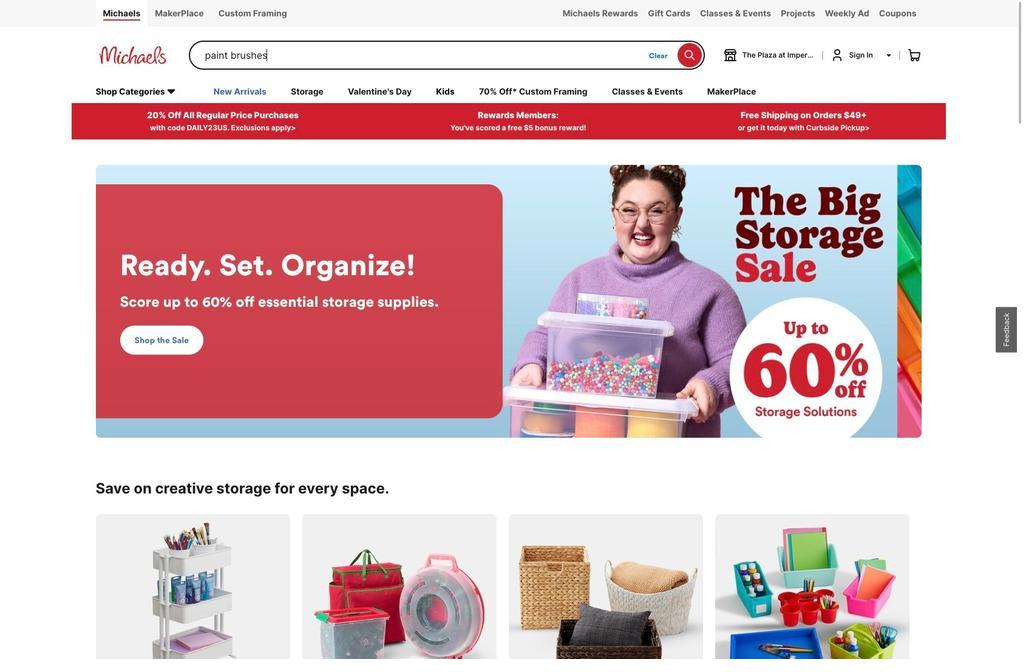 Task type: locate. For each thing, give the bounding box(es) containing it.
Search Input field
[[205, 42, 643, 69]]

the big storage sale up to 60% off storage solutions with woman holding plastic containers image
[[96, 165, 921, 438]]

white rolling cart with art supplies image
[[96, 515, 290, 660]]



Task type: vqa. For each thing, say whether or not it's contained in the screenshot.
Search Button icon
yes



Task type: describe. For each thing, give the bounding box(es) containing it.
three water hyacinth baskets in white, brown and tan image
[[508, 515, 703, 660]]

holiday storage containers image
[[302, 515, 496, 660]]

search button image
[[683, 49, 695, 61]]

colorful plastic storage bins image
[[715, 515, 909, 660]]



